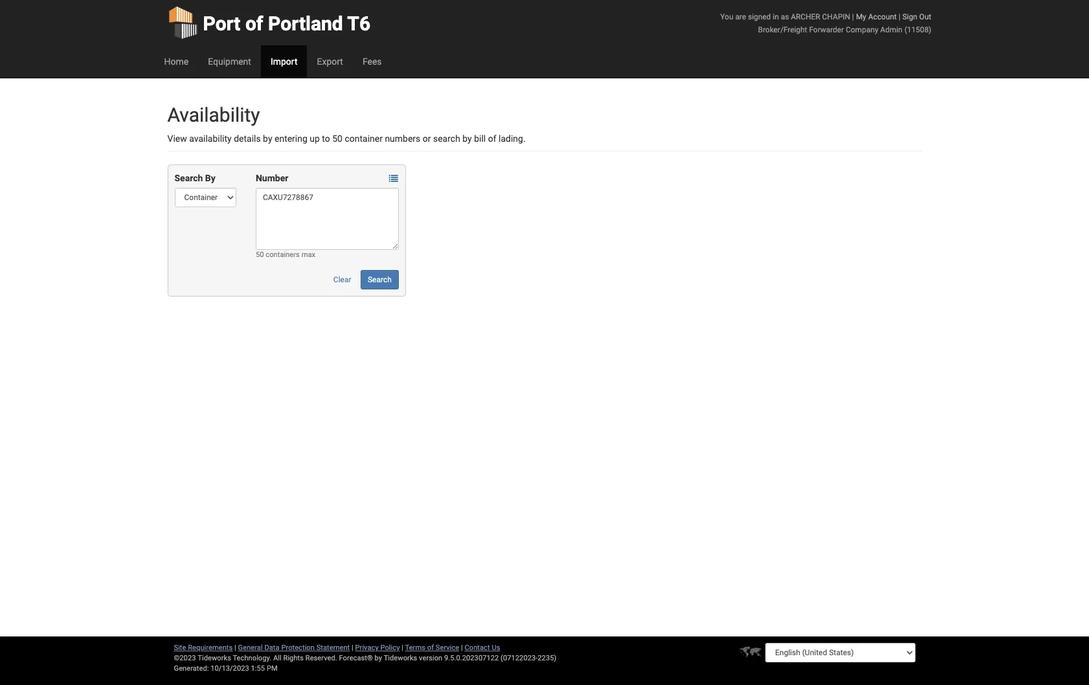 Task type: describe. For each thing, give the bounding box(es) containing it.
fees
[[363, 56, 382, 67]]

pm
[[267, 664, 278, 673]]

| up forecast®
[[352, 644, 353, 652]]

port of portland t6
[[203, 12, 371, 35]]

out
[[920, 12, 932, 21]]

forecast®
[[339, 654, 373, 663]]

by inside site requirements | general data protection statement | privacy policy | terms of service | contact us ©2023 tideworks technology. all rights reserved. forecast® by tideworks version 9.5.0.202307122 (07122023-2235) generated: 10/13/2023 1:55 pm
[[375, 654, 382, 663]]

contact us link
[[465, 644, 500, 652]]

t6
[[347, 12, 371, 35]]

Number text field
[[256, 188, 399, 250]]

data
[[264, 644, 280, 652]]

| left sign
[[899, 12, 901, 21]]

generated:
[[174, 664, 209, 673]]

view
[[167, 133, 187, 144]]

as
[[781, 12, 789, 21]]

import button
[[261, 45, 307, 78]]

in
[[773, 12, 779, 21]]

service
[[436, 644, 459, 652]]

home button
[[154, 45, 198, 78]]

show list image
[[389, 174, 398, 183]]

protection
[[281, 644, 315, 652]]

containers
[[266, 251, 300, 259]]

port of portland t6 link
[[167, 0, 371, 45]]

sign
[[903, 12, 918, 21]]

to
[[322, 133, 330, 144]]

(11508)
[[905, 25, 932, 34]]

forwarder
[[809, 25, 844, 34]]

max
[[302, 251, 315, 259]]

availability
[[167, 104, 260, 126]]

0 horizontal spatial of
[[245, 12, 263, 35]]

10/13/2023
[[211, 664, 249, 673]]

us
[[492, 644, 500, 652]]

import
[[271, 56, 298, 67]]

view availability details by entering up to 50 container numbers or search by bill of lading.
[[167, 133, 526, 144]]

site requirements link
[[174, 644, 233, 652]]

search for search by
[[175, 173, 203, 183]]

search for search
[[368, 275, 392, 284]]

search
[[433, 133, 460, 144]]

rights
[[283, 654, 304, 663]]

reserved.
[[306, 654, 337, 663]]

home
[[164, 56, 189, 67]]

availability
[[189, 133, 232, 144]]

or
[[423, 133, 431, 144]]

archer
[[791, 12, 820, 21]]

| up 9.5.0.202307122
[[461, 644, 463, 652]]

policy
[[380, 644, 400, 652]]

technology.
[[233, 654, 271, 663]]

you are signed in as archer chapin | my account | sign out broker/freight forwarder company admin (11508)
[[721, 12, 932, 34]]

sign out link
[[903, 12, 932, 21]]

contact
[[465, 644, 490, 652]]



Task type: locate. For each thing, give the bounding box(es) containing it.
1 vertical spatial 50
[[256, 251, 264, 259]]

2235)
[[538, 654, 557, 663]]

search by
[[175, 173, 215, 183]]

signed
[[748, 12, 771, 21]]

9.5.0.202307122
[[444, 654, 499, 663]]

fees button
[[353, 45, 392, 78]]

of right bill
[[488, 133, 496, 144]]

site
[[174, 644, 186, 652]]

port
[[203, 12, 241, 35]]

0 vertical spatial of
[[245, 12, 263, 35]]

by
[[263, 133, 272, 144], [463, 133, 472, 144], [375, 654, 382, 663]]

my
[[856, 12, 866, 21]]

2 vertical spatial of
[[427, 644, 434, 652]]

requirements
[[188, 644, 233, 652]]

by left bill
[[463, 133, 472, 144]]

bill
[[474, 133, 486, 144]]

numbers
[[385, 133, 421, 144]]

50 containers max
[[256, 251, 315, 259]]

tideworks
[[384, 654, 417, 663]]

1 horizontal spatial by
[[375, 654, 382, 663]]

of
[[245, 12, 263, 35], [488, 133, 496, 144], [427, 644, 434, 652]]

general
[[238, 644, 263, 652]]

statement
[[316, 644, 350, 652]]

number
[[256, 173, 288, 183]]

| left general
[[234, 644, 236, 652]]

lading.
[[499, 133, 526, 144]]

entering
[[275, 133, 308, 144]]

portland
[[268, 12, 343, 35]]

of inside site requirements | general data protection statement | privacy policy | terms of service | contact us ©2023 tideworks technology. all rights reserved. forecast® by tideworks version 9.5.0.202307122 (07122023-2235) generated: 10/13/2023 1:55 pm
[[427, 644, 434, 652]]

0 horizontal spatial 50
[[256, 251, 264, 259]]

of right port
[[245, 12, 263, 35]]

by right details
[[263, 133, 272, 144]]

privacy
[[355, 644, 379, 652]]

terms
[[405, 644, 425, 652]]

you
[[721, 12, 734, 21]]

privacy policy link
[[355, 644, 400, 652]]

50
[[332, 133, 343, 144], [256, 251, 264, 259]]

1 horizontal spatial 50
[[332, 133, 343, 144]]

company
[[846, 25, 879, 34]]

|
[[852, 12, 854, 21], [899, 12, 901, 21], [234, 644, 236, 652], [352, 644, 353, 652], [402, 644, 403, 652], [461, 644, 463, 652]]

version
[[419, 654, 442, 663]]

0 horizontal spatial by
[[263, 133, 272, 144]]

by
[[205, 173, 215, 183]]

my account link
[[856, 12, 897, 21]]

0 vertical spatial search
[[175, 173, 203, 183]]

(07122023-
[[501, 654, 538, 663]]

search inside button
[[368, 275, 392, 284]]

broker/freight
[[758, 25, 807, 34]]

clear
[[333, 275, 351, 284]]

details
[[234, 133, 261, 144]]

2 horizontal spatial by
[[463, 133, 472, 144]]

equipment
[[208, 56, 251, 67]]

are
[[735, 12, 746, 21]]

all
[[273, 654, 282, 663]]

2 horizontal spatial of
[[488, 133, 496, 144]]

general data protection statement link
[[238, 644, 350, 652]]

of up the 'version'
[[427, 644, 434, 652]]

| left the my
[[852, 12, 854, 21]]

chapin
[[822, 12, 850, 21]]

container
[[345, 133, 383, 144]]

1 vertical spatial search
[[368, 275, 392, 284]]

admin
[[880, 25, 903, 34]]

0 vertical spatial 50
[[332, 133, 343, 144]]

account
[[868, 12, 897, 21]]

1:55
[[251, 664, 265, 673]]

search button
[[361, 270, 399, 289]]

by down 'privacy policy' link
[[375, 654, 382, 663]]

search right clear button
[[368, 275, 392, 284]]

up
[[310, 133, 320, 144]]

search left by
[[175, 173, 203, 183]]

export
[[317, 56, 343, 67]]

terms of service link
[[405, 644, 459, 652]]

0 horizontal spatial search
[[175, 173, 203, 183]]

| up tideworks
[[402, 644, 403, 652]]

clear button
[[326, 270, 358, 289]]

50 right to
[[332, 133, 343, 144]]

1 horizontal spatial search
[[368, 275, 392, 284]]

50 left containers
[[256, 251, 264, 259]]

©2023 tideworks
[[174, 654, 231, 663]]

equipment button
[[198, 45, 261, 78]]

1 vertical spatial of
[[488, 133, 496, 144]]

export button
[[307, 45, 353, 78]]

1 horizontal spatial of
[[427, 644, 434, 652]]

search
[[175, 173, 203, 183], [368, 275, 392, 284]]

site requirements | general data protection statement | privacy policy | terms of service | contact us ©2023 tideworks technology. all rights reserved. forecast® by tideworks version 9.5.0.202307122 (07122023-2235) generated: 10/13/2023 1:55 pm
[[174, 644, 557, 673]]



Task type: vqa. For each thing, say whether or not it's contained in the screenshot.
9.5.0.202307122 at the left bottom of the page
yes



